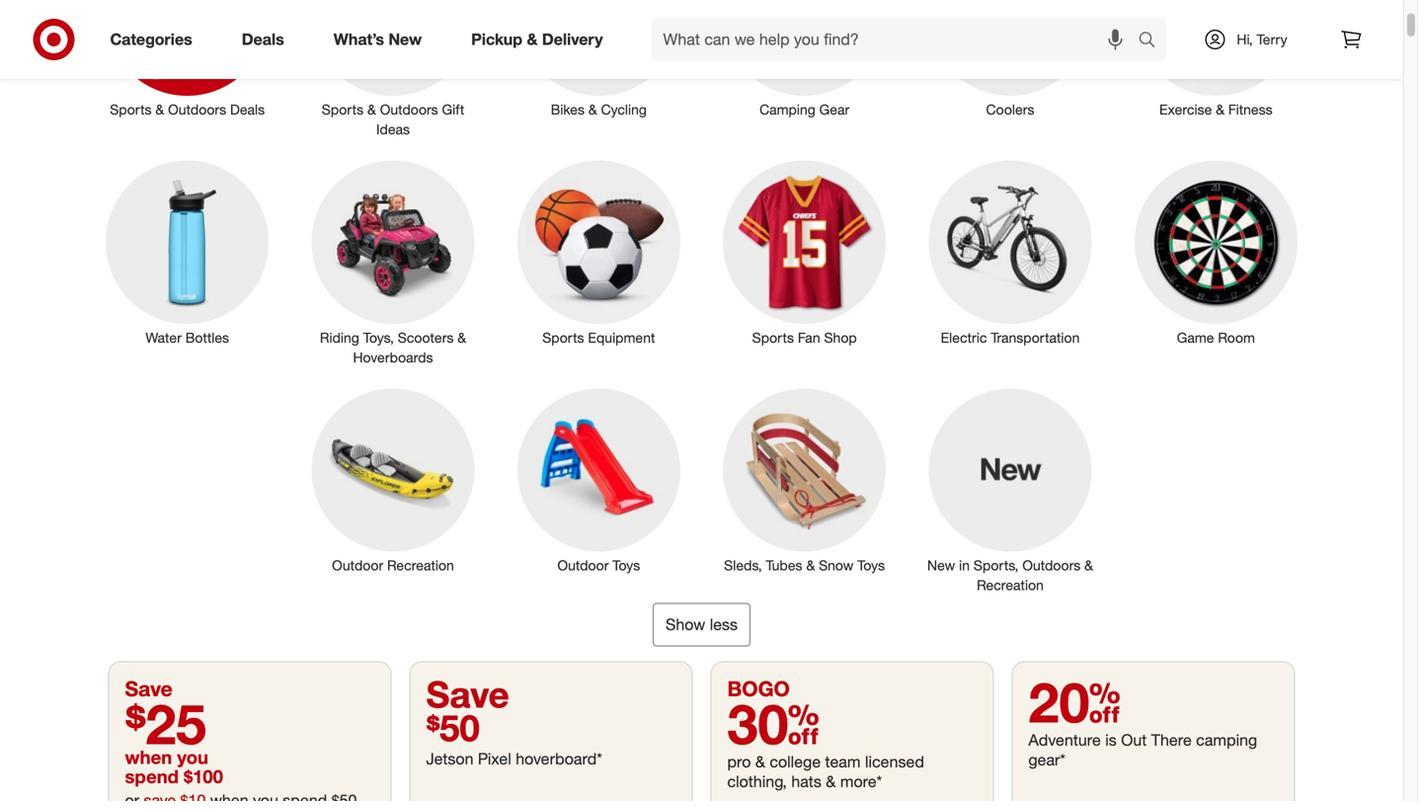 Task type: locate. For each thing, give the bounding box(es) containing it.
save for $50
[[426, 672, 509, 716]]

&
[[527, 30, 538, 49], [155, 101, 164, 118], [367, 101, 376, 118], [589, 101, 597, 118], [1216, 101, 1225, 118], [458, 329, 466, 346], [806, 557, 815, 574], [1085, 557, 1093, 574], [755, 752, 765, 771], [826, 772, 836, 791]]

0 horizontal spatial outdoor
[[332, 557, 383, 574]]

team
[[825, 752, 861, 771]]

20
[[1029, 668, 1121, 735]]

sports & outdoors gift ideas
[[322, 101, 464, 138]]

delivery
[[542, 30, 603, 49]]

new right the what's
[[389, 30, 422, 49]]

bottles
[[185, 329, 229, 346]]

what's new
[[334, 30, 422, 49]]

what's new link
[[317, 18, 447, 61]]

categories
[[110, 30, 192, 49]]

deals down deals link
[[230, 101, 265, 118]]

1 horizontal spatial recreation
[[977, 576, 1044, 594]]

jetson
[[426, 749, 474, 769]]

sports left fan
[[752, 329, 794, 346]]

save for $25
[[125, 676, 172, 701]]

1 outdoor from the left
[[332, 557, 383, 574]]

1 horizontal spatial outdoor
[[557, 557, 609, 574]]

when you spend $100
[[125, 746, 223, 788]]

save up when on the bottom left of page
[[125, 676, 172, 701]]

0 horizontal spatial new
[[389, 30, 422, 49]]

gift
[[442, 101, 464, 118]]

recreation inside new in sports, outdoors & recreation
[[977, 576, 1044, 594]]

college
[[770, 752, 821, 771]]

& left snow
[[806, 557, 815, 574]]

sports,
[[974, 557, 1019, 574]]

sports left equipment
[[542, 329, 584, 346]]

there
[[1151, 730, 1192, 750]]

sports equipment link
[[504, 157, 694, 347]]

outdoors inside sports & outdoors gift ideas
[[380, 101, 438, 118]]

hi, terry
[[1237, 31, 1288, 48]]

less
[[710, 615, 738, 634]]

bogo
[[727, 676, 790, 701]]

& inside sports & outdoors gift ideas
[[367, 101, 376, 118]]

categories link
[[93, 18, 217, 61]]

& right scooters
[[458, 329, 466, 346]]

1 horizontal spatial save
[[426, 672, 509, 716]]

toys inside sleds, tubes & snow toys link
[[857, 557, 885, 574]]

1 horizontal spatial outdoors
[[380, 101, 438, 118]]

save up jetson
[[426, 672, 509, 716]]

2 outdoor from the left
[[557, 557, 609, 574]]

0 horizontal spatial outdoors
[[168, 101, 226, 118]]

riding toys, scooters & hoverboards
[[320, 329, 466, 366]]

search
[[1129, 32, 1177, 51]]

spend
[[125, 765, 179, 788]]

1 horizontal spatial toys
[[857, 557, 885, 574]]

riding
[[320, 329, 359, 346]]

pro
[[727, 752, 751, 771]]

exercise & fitness
[[1160, 101, 1273, 118]]

adventure
[[1029, 730, 1101, 750]]

water bottles
[[145, 329, 229, 346]]

outdoors down categories link
[[168, 101, 226, 118]]

1 vertical spatial recreation
[[977, 576, 1044, 594]]

sports
[[110, 101, 152, 118], [322, 101, 364, 118], [542, 329, 584, 346], [752, 329, 794, 346]]

recreation
[[387, 557, 454, 574], [977, 576, 1044, 594]]

2 toys from the left
[[857, 557, 885, 574]]

pickup & delivery link
[[454, 18, 628, 61]]

bikes & cycling link
[[504, 0, 694, 120]]

game room link
[[1121, 157, 1311, 347]]

licensed
[[865, 752, 924, 771]]

deals left the what's
[[242, 30, 284, 49]]

0 vertical spatial recreation
[[387, 557, 454, 574]]

snow
[[819, 557, 854, 574]]

outdoors right sports,
[[1023, 557, 1081, 574]]

& up clothing,
[[755, 752, 765, 771]]

new inside new in sports, outdoors & recreation
[[927, 557, 955, 574]]

sports down the what's
[[322, 101, 364, 118]]

outdoor
[[332, 557, 383, 574], [557, 557, 609, 574]]

fitness
[[1229, 101, 1273, 118]]

sleds, tubes & snow toys link
[[710, 385, 900, 575]]

hoverboard*
[[516, 749, 602, 769]]

0 horizontal spatial save
[[125, 676, 172, 701]]

deals
[[242, 30, 284, 49], [230, 101, 265, 118]]

2 horizontal spatial outdoors
[[1023, 557, 1081, 574]]

electric transportation link
[[915, 157, 1105, 347]]

& left fitness
[[1216, 101, 1225, 118]]

1 vertical spatial new
[[927, 557, 955, 574]]

ideas
[[376, 121, 410, 138]]

& inside riding toys, scooters & hoverboards
[[458, 329, 466, 346]]

0 horizontal spatial recreation
[[387, 557, 454, 574]]

new left in
[[927, 557, 955, 574]]

sports fan shop
[[752, 329, 857, 346]]

1 toys from the left
[[613, 557, 640, 574]]

sports inside sports & outdoors gift ideas
[[322, 101, 364, 118]]

sports down 'categories'
[[110, 101, 152, 118]]

& inside new in sports, outdoors & recreation
[[1085, 557, 1093, 574]]

1 horizontal spatial new
[[927, 557, 955, 574]]

outdoor toys link
[[504, 385, 694, 575]]

outdoor for outdoor toys
[[557, 557, 609, 574]]

& down what's new
[[367, 101, 376, 118]]

clothing,
[[727, 772, 787, 791]]

new
[[389, 30, 422, 49], [927, 557, 955, 574]]

scooters
[[398, 329, 454, 346]]

outdoor for outdoor recreation
[[332, 557, 383, 574]]

coolers
[[986, 101, 1035, 118]]

sports & outdoors gift ideas link
[[298, 0, 488, 139]]

0 horizontal spatial toys
[[613, 557, 640, 574]]

sports for sports & outdoors gift ideas
[[322, 101, 364, 118]]

outdoors up ideas
[[380, 101, 438, 118]]

when
[[125, 746, 172, 768]]

& right sports,
[[1085, 557, 1093, 574]]

toys
[[613, 557, 640, 574], [857, 557, 885, 574]]

jetson pixel hoverboard*
[[426, 749, 602, 769]]

game room
[[1177, 329, 1255, 346]]



Task type: vqa. For each thing, say whether or not it's contained in the screenshot.
Sports associated with Sports Fan Shop
yes



Task type: describe. For each thing, give the bounding box(es) containing it.
20 adventure is out there camping gear*
[[1029, 668, 1258, 769]]

sports for sports & outdoors deals
[[110, 101, 152, 118]]

transportation
[[991, 329, 1080, 346]]

new in sports, outdoors & recreation
[[927, 557, 1093, 594]]

equipment
[[588, 329, 655, 346]]

sports equipment
[[542, 329, 655, 346]]

coolers link
[[915, 0, 1105, 120]]

new in sports, outdoors & recreation link
[[915, 385, 1105, 595]]

camping
[[760, 101, 816, 118]]

deals link
[[225, 18, 309, 61]]

camping
[[1196, 730, 1258, 750]]

$50
[[426, 706, 480, 750]]

electric transportation
[[941, 329, 1080, 346]]

outdoors for deals
[[168, 101, 226, 118]]

outdoor recreation link
[[298, 385, 488, 575]]

you
[[177, 746, 208, 768]]

outdoor toys
[[557, 557, 640, 574]]

sleds,
[[724, 557, 762, 574]]

gear
[[819, 101, 850, 118]]

cycling
[[601, 101, 647, 118]]

pickup & delivery
[[471, 30, 603, 49]]

in
[[959, 557, 970, 574]]

fan
[[798, 329, 820, 346]]

& right pickup
[[527, 30, 538, 49]]

game
[[1177, 329, 1214, 346]]

hi,
[[1237, 31, 1253, 48]]

tubes
[[766, 557, 803, 574]]

& down categories link
[[155, 101, 164, 118]]

exercise
[[1160, 101, 1212, 118]]

show less button
[[653, 603, 751, 646]]

$25
[[125, 690, 206, 757]]

hats
[[791, 772, 822, 791]]

pixel
[[478, 749, 511, 769]]

1 vertical spatial deals
[[230, 101, 265, 118]]

0 vertical spatial new
[[389, 30, 422, 49]]

is
[[1105, 730, 1117, 750]]

room
[[1218, 329, 1255, 346]]

sports for sports fan shop
[[752, 329, 794, 346]]

toys inside outdoor toys link
[[613, 557, 640, 574]]

terry
[[1257, 31, 1288, 48]]

pro & college team licensed clothing, hats & more*
[[727, 752, 924, 791]]

outdoors inside new in sports, outdoors & recreation
[[1023, 557, 1081, 574]]

show less
[[666, 615, 738, 634]]

water
[[145, 329, 182, 346]]

outdoor recreation
[[332, 557, 454, 574]]

0 vertical spatial deals
[[242, 30, 284, 49]]

exercise & fitness link
[[1121, 0, 1311, 120]]

bikes
[[551, 101, 585, 118]]

shop
[[824, 329, 857, 346]]

hoverboards
[[353, 348, 433, 366]]

30
[[727, 690, 820, 757]]

more*
[[840, 772, 882, 791]]

out
[[1121, 730, 1147, 750]]

toys,
[[363, 329, 394, 346]]

sports & outdoors deals
[[110, 101, 265, 118]]

What can we help you find? suggestions appear below search field
[[651, 18, 1143, 61]]

bikes & cycling
[[551, 101, 647, 118]]

camping gear link
[[710, 0, 900, 120]]

& down team
[[826, 772, 836, 791]]

& right bikes
[[589, 101, 597, 118]]

riding toys, scooters & hoverboards link
[[298, 157, 488, 367]]

sports & outdoors deals link
[[92, 0, 282, 120]]

sports fan shop link
[[710, 157, 900, 347]]

electric
[[941, 329, 987, 346]]

sports for sports equipment
[[542, 329, 584, 346]]

gear*
[[1029, 750, 1066, 769]]

show
[[666, 615, 705, 634]]

pickup
[[471, 30, 523, 49]]

what's
[[334, 30, 384, 49]]

camping gear
[[760, 101, 850, 118]]

water bottles link
[[92, 157, 282, 347]]

outdoors for gift
[[380, 101, 438, 118]]

$100
[[184, 765, 223, 788]]

sleds, tubes & snow toys
[[724, 557, 885, 574]]



